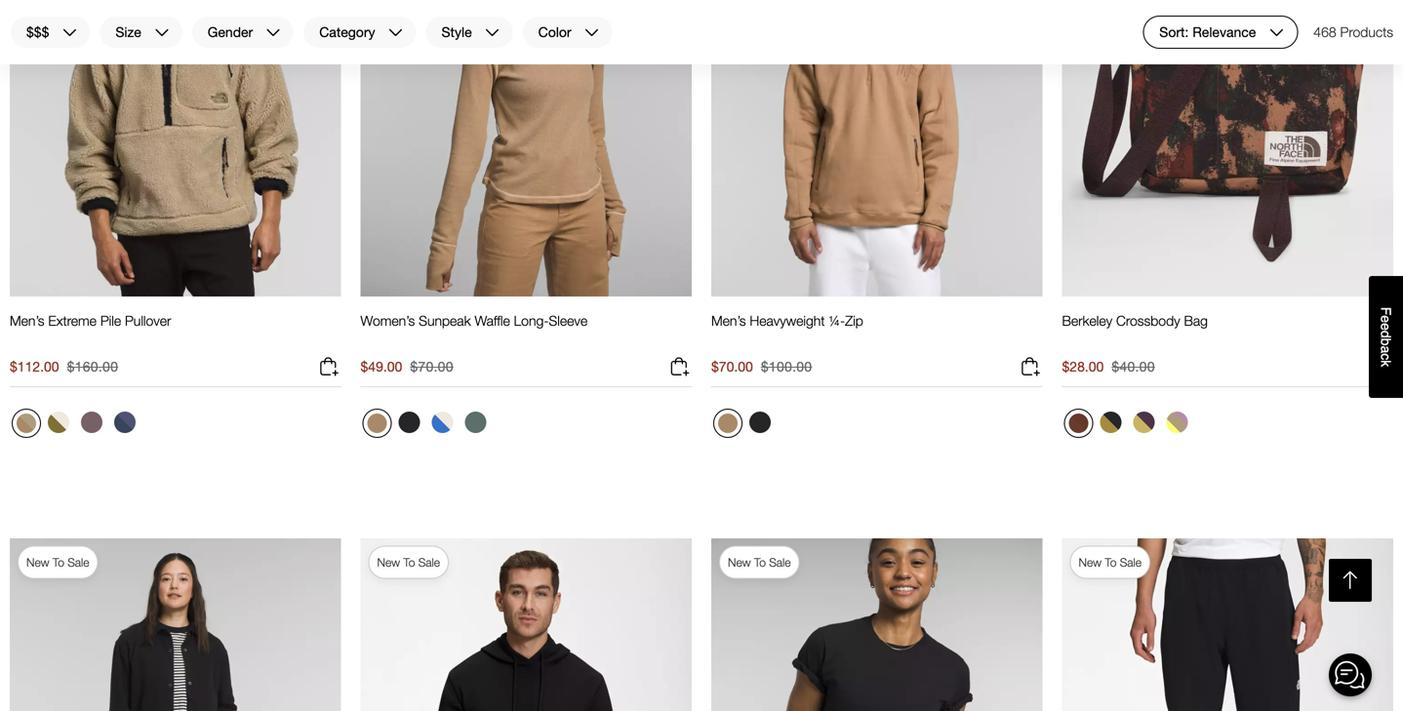 Task type: locate. For each thing, give the bounding box(es) containing it.
4 sale from the left
[[1120, 556, 1142, 569]]

2 new to sale from the left
[[377, 556, 440, 569]]

Khaki Stone/Almond Butter radio
[[12, 409, 41, 438]]

$choose color$ option group for $70.00
[[361, 407, 493, 446]]

$choose color$ option group for $160.00
[[10, 407, 142, 446]]

color button
[[522, 16, 613, 49]]

k
[[1378, 360, 1394, 367]]

Dark Sage radio
[[460, 407, 491, 438]]

$choose color$ option group
[[10, 407, 142, 446], [361, 407, 493, 446], [711, 407, 778, 446], [1062, 407, 1195, 446]]

¼-
[[829, 313, 845, 329]]

category button
[[303, 16, 417, 49]]

4 new from the left
[[1079, 556, 1102, 569]]

3 to from the left
[[754, 556, 766, 569]]

women's short-sleeve brand proud tee image
[[711, 538, 1043, 711]]

a
[[1378, 346, 1394, 354]]

men's extreme pile pullover button
[[10, 312, 171, 347]]

e up b
[[1378, 323, 1394, 331]]

2 new from the left
[[377, 556, 400, 569]]

1 horizontal spatial $70.00
[[711, 359, 753, 375]]

men's left extreme
[[10, 313, 44, 329]]

1 sale from the left
[[68, 556, 89, 569]]

Almond Butter radio
[[363, 409, 392, 438]]

1 horizontal spatial men's
[[711, 313, 746, 329]]

$70.00 left the $100.00
[[711, 359, 753, 375]]

d
[[1378, 331, 1394, 338]]

to for women's short-sleeve brand proud tee image on the bottom of the page
[[754, 556, 766, 569]]

new
[[26, 556, 49, 569], [377, 556, 400, 569], [728, 556, 751, 569], [1079, 556, 1102, 569]]

Black Currant Purple/Yellow Silt radio
[[1129, 407, 1160, 438]]

4 new to sale from the left
[[1079, 556, 1142, 569]]

$28.00
[[1062, 359, 1104, 375]]

Fawn Grey Engraved Mountain Print radio
[[76, 407, 107, 438]]

style
[[442, 24, 472, 40]]

4 to from the left
[[1105, 556, 1117, 569]]

Gardenia White/Sulphur Moss radio
[[43, 407, 74, 438]]

men's heavyweight ¼-zip button
[[711, 312, 864, 347]]

$70.00
[[410, 359, 454, 375], [711, 359, 753, 375]]

$112.00
[[10, 359, 59, 375]]

men's inside 'button'
[[711, 313, 746, 329]]

new for "women's valley twill utility shacket" "image"
[[26, 556, 49, 569]]

new to sale for men's tnf™ nylon easy pants image
[[1079, 556, 1142, 569]]

Gardenia White/Optic Blue radio
[[427, 407, 458, 438]]

pile
[[100, 313, 121, 329]]

$40.00
[[1112, 359, 1155, 375]]

new for women's short-sleeve brand proud tee image on the bottom of the page
[[728, 556, 751, 569]]

0 horizontal spatial $70.00
[[410, 359, 454, 375]]

1 $choose color$ option group from the left
[[10, 407, 142, 446]]

sale for "women's valley twill utility shacket" "image"
[[68, 556, 89, 569]]

2 e from the top
[[1378, 323, 1394, 331]]

2 men's from the left
[[711, 313, 746, 329]]

2 $choose color$ option group from the left
[[361, 407, 493, 446]]

pullover
[[125, 313, 171, 329]]

new to sale for women's short-sleeve brand proud tee image on the bottom of the page
[[728, 556, 791, 569]]

category
[[319, 24, 375, 40]]

women's valley twill utility shacket image
[[10, 538, 341, 711]]

1 new from the left
[[26, 556, 49, 569]]

e up "d" in the top right of the page
[[1378, 316, 1394, 323]]

gardenia white/sulphur moss image
[[48, 412, 69, 433]]

sale for men's tnf™ nylon easy pants image
[[1120, 556, 1142, 569]]

sunpeak
[[419, 313, 471, 329]]

size
[[116, 24, 141, 40]]

3 $choose color$ option group from the left
[[711, 407, 778, 446]]

3 sale from the left
[[769, 556, 791, 569]]

1 new to sale from the left
[[26, 556, 89, 569]]

c
[[1378, 354, 1394, 360]]

1 e from the top
[[1378, 316, 1394, 323]]

3 new from the left
[[728, 556, 751, 569]]

men's
[[10, 313, 44, 329], [711, 313, 746, 329]]

$choose color$ option group for $100.00
[[711, 407, 778, 446]]

$70.00 down sunpeak
[[410, 359, 454, 375]]

men's tnf™ nylon easy pants image
[[1062, 538, 1394, 711]]

women's sunpeak waffle long-sleeve button
[[361, 312, 588, 347]]

e
[[1378, 316, 1394, 323], [1378, 323, 1394, 331]]

2 to from the left
[[403, 556, 415, 569]]

to for men's tnf™ nylon easy pants image
[[1105, 556, 1117, 569]]

4 $choose color$ option group from the left
[[1062, 407, 1195, 446]]

men's for men's heavyweight ¼-zip
[[711, 313, 746, 329]]

men's inside button
[[10, 313, 44, 329]]

new to sale
[[26, 556, 89, 569], [377, 556, 440, 569], [728, 556, 791, 569], [1079, 556, 1142, 569]]

$160.00
[[67, 359, 118, 375]]

0 horizontal spatial men's
[[10, 313, 44, 329]]

Cave Blue/Shady Blue radio
[[109, 407, 141, 438]]

3 new to sale from the left
[[728, 556, 791, 569]]

khaki stone/almond butter image
[[17, 414, 36, 433]]

almond butter image
[[367, 414, 387, 433]]

heavyweight
[[750, 313, 825, 329]]

1 men's from the left
[[10, 313, 44, 329]]

1 to from the left
[[53, 556, 64, 569]]

brandy brown evolved texture print/brandy brown image
[[1069, 414, 1089, 433]]

2 $70.00 from the left
[[711, 359, 753, 375]]

extreme
[[48, 313, 97, 329]]

berkeley crossbody bag button
[[1062, 312, 1208, 347]]

468
[[1314, 24, 1337, 40]]

berkeley crossbody bag
[[1062, 313, 1208, 329]]

Brandy Brown Evolved Texture Print/Brandy Brown radio
[[1064, 409, 1093, 438]]

women's sunpeak waffle long-sleeve
[[361, 313, 588, 329]]

f
[[1378, 307, 1394, 316]]

mineral purple cactus camo print/khaki stone/lemon yellow image
[[1167, 412, 1188, 433]]

to
[[53, 556, 64, 569], [403, 556, 415, 569], [754, 556, 766, 569], [1105, 556, 1117, 569]]

berkeley
[[1062, 313, 1113, 329]]

sale
[[68, 556, 89, 569], [418, 556, 440, 569], [769, 556, 791, 569], [1120, 556, 1142, 569]]

gardenia white/optic blue image
[[432, 412, 453, 433]]

2 sale from the left
[[418, 556, 440, 569]]

almond butter/monogram image
[[718, 414, 738, 433]]

men's heavyweight ¼-zip
[[711, 313, 864, 329]]

men's left heavyweight
[[711, 313, 746, 329]]



Task type: describe. For each thing, give the bounding box(es) containing it.
$choose color$ option group for $40.00
[[1062, 407, 1195, 446]]

TNF Black radio
[[394, 407, 425, 438]]

gender
[[208, 24, 253, 40]]

color
[[538, 24, 571, 40]]

new for men's waffle hoodie "image" on the bottom left
[[377, 556, 400, 569]]

women's sunpeak waffle long-sleeve image
[[361, 0, 692, 297]]

size button
[[99, 16, 183, 49]]

468 products
[[1314, 24, 1394, 40]]

to for men's waffle hoodie "image" on the bottom left
[[403, 556, 415, 569]]

$49.00
[[361, 359, 402, 375]]

sort: relevance button
[[1143, 16, 1298, 49]]

women's
[[361, 313, 415, 329]]

$100.00
[[761, 359, 812, 375]]

b
[[1378, 338, 1394, 346]]

long-
[[514, 313, 549, 329]]

1 $70.00 from the left
[[410, 359, 454, 375]]

men's for men's extreme pile pullover
[[10, 313, 44, 329]]

tnf black image
[[399, 412, 420, 433]]

dark sage image
[[465, 412, 486, 433]]

sort:
[[1160, 24, 1189, 40]]

products
[[1340, 24, 1394, 40]]

TNF Black/Mineral Gold radio
[[1095, 407, 1127, 438]]

sale for men's waffle hoodie "image" on the bottom left
[[418, 556, 440, 569]]

crossbody
[[1116, 313, 1180, 329]]

gender button
[[191, 16, 295, 49]]

men's extreme pile pullover
[[10, 313, 171, 329]]

f e e d b a c k
[[1378, 307, 1394, 367]]

sleeve
[[549, 313, 588, 329]]

zip
[[845, 313, 864, 329]]

Almond Butter/Monogram radio
[[713, 409, 743, 438]]

cave blue/shady blue image
[[114, 412, 136, 433]]

men's heavyweight ¼-zip image
[[711, 0, 1043, 297]]

new to sale for "women's valley twill utility shacket" "image"
[[26, 556, 89, 569]]

new to sale for men's waffle hoodie "image" on the bottom left
[[377, 556, 440, 569]]

back to top image
[[1338, 568, 1363, 593]]

tnf black/tnf white image
[[749, 412, 771, 433]]

men's extreme pile pullover image
[[10, 0, 341, 297]]

TNF Black/TNF White radio
[[745, 407, 776, 438]]

tnf black/mineral gold image
[[1100, 412, 1122, 433]]

men's waffle hoodie image
[[361, 538, 692, 711]]

$$$
[[26, 24, 49, 40]]

style button
[[425, 16, 514, 49]]

to for "women's valley twill utility shacket" "image"
[[53, 556, 64, 569]]

bag
[[1184, 313, 1208, 329]]

$$$ button
[[10, 16, 91, 49]]

sort: relevance
[[1160, 24, 1256, 40]]

berkeley crossbody bag image
[[1062, 0, 1394, 297]]

black currant purple/yellow silt image
[[1133, 412, 1155, 433]]

Mineral Purple Cactus Camo Print/Khaki Stone/Lemon Yellow radio
[[1162, 407, 1193, 438]]

new for men's tnf™ nylon easy pants image
[[1079, 556, 1102, 569]]

waffle
[[475, 313, 510, 329]]

fawn grey engraved mountain print image
[[81, 412, 102, 433]]

relevance
[[1193, 24, 1256, 40]]

f e e d b a c k button
[[1369, 276, 1403, 398]]

468 products status
[[1314, 16, 1394, 49]]

sale for women's short-sleeve brand proud tee image on the bottom of the page
[[769, 556, 791, 569]]



Task type: vqa. For each thing, say whether or not it's contained in the screenshot.
See
no



